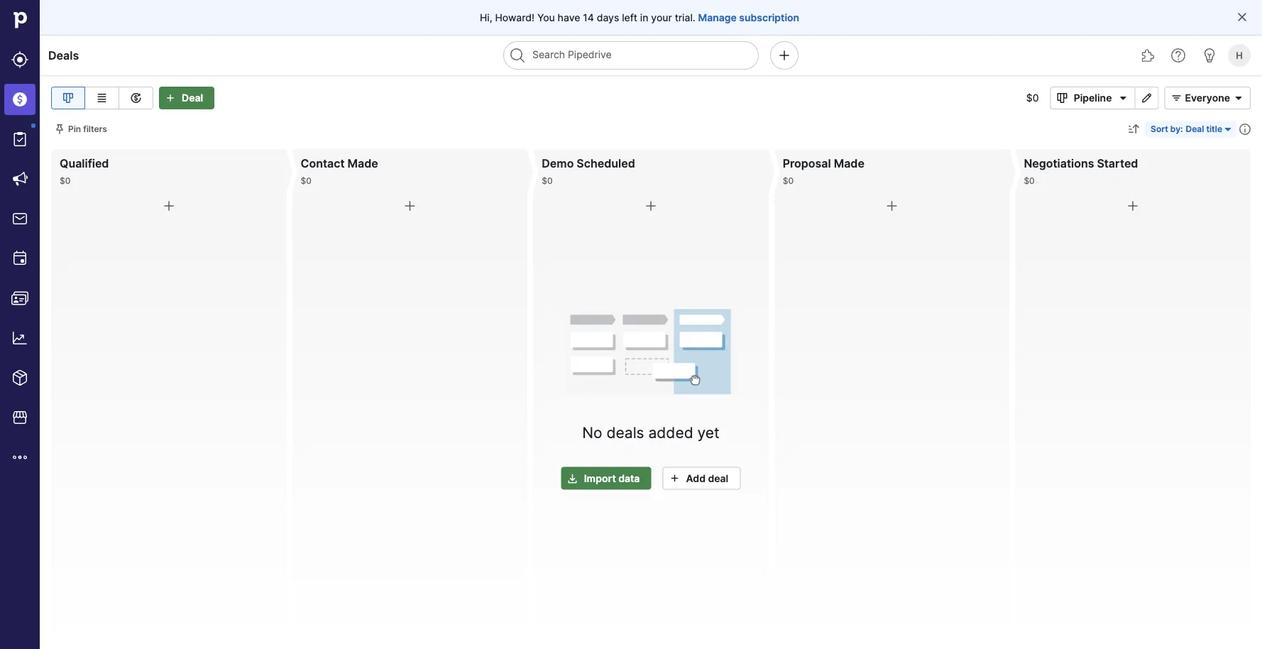 Task type: describe. For each thing, give the bounding box(es) containing it.
contact
[[301, 156, 345, 170]]

demo
[[542, 156, 574, 170]]

add deal
[[686, 472, 729, 484]]

howard!
[[495, 11, 535, 23]]

proposal made
[[783, 156, 865, 170]]

1 vertical spatial deal
[[1186, 124, 1205, 134]]

proposal
[[783, 156, 831, 170]]

deals
[[607, 423, 644, 441]]

made for contact made
[[348, 156, 378, 170]]

manage
[[698, 11, 737, 23]]

campaigns image
[[11, 170, 28, 187]]

sales assistant image
[[1201, 47, 1219, 64]]

scheduled
[[577, 156, 635, 170]]

days
[[597, 11, 619, 23]]

edit pipeline image
[[1139, 92, 1156, 104]]

color primary inverted image
[[564, 472, 581, 484]]

your
[[651, 11, 672, 23]]

quick help image
[[1170, 47, 1187, 64]]

h
[[1236, 50, 1243, 61]]

negotiations
[[1024, 156, 1095, 170]]

title
[[1207, 124, 1223, 134]]

data
[[619, 472, 640, 484]]

deal inside button
[[182, 92, 203, 104]]

by:
[[1171, 124, 1183, 134]]

qualified
[[60, 156, 109, 170]]

everyone
[[1185, 92, 1231, 104]]

color undefined image
[[11, 131, 28, 148]]

import data button
[[561, 467, 651, 489]]

pin
[[68, 124, 81, 134]]

left
[[622, 11, 638, 23]]

color primary image inside add deal button
[[666, 472, 683, 484]]

contacts image
[[11, 290, 28, 307]]

$0
[[1027, 92, 1039, 104]]

hi,
[[480, 11, 492, 23]]

color primary inverted image
[[162, 92, 179, 104]]

activities image
[[11, 250, 28, 267]]

color primary image for proposal made
[[884, 197, 901, 214]]

everyone button
[[1165, 87, 1251, 109]]

home image
[[9, 9, 31, 31]]

import
[[584, 472, 616, 484]]

started
[[1097, 156, 1139, 170]]

sales inbox image
[[11, 210, 28, 227]]



Task type: vqa. For each thing, say whether or not it's contained in the screenshot.
the leftmost "Deal"
yes



Task type: locate. For each thing, give the bounding box(es) containing it.
0 horizontal spatial deal
[[182, 92, 203, 104]]

0 vertical spatial deal
[[182, 92, 203, 104]]

hi, howard! you have 14 days left in your  trial. manage subscription
[[480, 11, 800, 23]]

Search Pipedrive field
[[503, 41, 759, 70]]

deal
[[182, 92, 203, 104], [1186, 124, 1205, 134]]

color primary image for contact made
[[401, 197, 419, 214]]

insights image
[[11, 329, 28, 347]]

made right contact
[[348, 156, 378, 170]]

more image
[[11, 449, 28, 466]]

add
[[686, 472, 706, 484]]

have
[[558, 11, 580, 23]]

marketplace image
[[11, 409, 28, 426]]

deal right by:
[[1186, 124, 1205, 134]]

pipeline
[[1074, 92, 1112, 104]]

0 horizontal spatial made
[[348, 156, 378, 170]]

added
[[649, 423, 694, 441]]

pipeline button
[[1051, 87, 1136, 109]]

list image
[[93, 89, 110, 107]]

sort
[[1151, 124, 1169, 134]]

pipeline image
[[60, 89, 77, 107]]

made for proposal made
[[834, 156, 865, 170]]

1 horizontal spatial deal
[[1186, 124, 1205, 134]]

leads image
[[11, 51, 28, 68]]

import data
[[584, 472, 640, 484]]

made
[[348, 156, 378, 170], [834, 156, 865, 170]]

color primary image
[[1237, 11, 1248, 23], [1115, 92, 1132, 104], [1168, 92, 1185, 104], [1231, 92, 1248, 104], [1223, 124, 1234, 135], [160, 197, 177, 214], [643, 197, 660, 214], [666, 472, 683, 484]]

1 horizontal spatial made
[[834, 156, 865, 170]]

no
[[582, 423, 603, 441]]

demo scheduled
[[542, 156, 635, 170]]

no deals added yet
[[582, 423, 720, 441]]

sort by: deal title
[[1151, 124, 1223, 134]]

color primary image
[[1054, 92, 1071, 104], [54, 124, 65, 135], [401, 197, 419, 214], [884, 197, 901, 214], [1125, 197, 1142, 214]]

2 made from the left
[[834, 156, 865, 170]]

products image
[[11, 369, 28, 386]]

h button
[[1226, 41, 1254, 70]]

add deal button
[[663, 467, 741, 489]]

1 made from the left
[[348, 156, 378, 170]]

trial.
[[675, 11, 696, 23]]

deal right color primary inverted icon
[[182, 92, 203, 104]]

subscription
[[739, 11, 800, 23]]

pin filters button
[[51, 121, 113, 138]]

contact made
[[301, 156, 378, 170]]

quick add image
[[776, 47, 793, 64]]

14
[[583, 11, 594, 23]]

made right proposal
[[834, 156, 865, 170]]

you
[[537, 11, 555, 23]]

pin filters
[[68, 124, 107, 134]]

color primary image for $0
[[54, 124, 65, 135]]

in
[[640, 11, 649, 23]]

menu item
[[0, 80, 40, 119]]

deal
[[708, 472, 729, 484]]

deals image
[[11, 91, 28, 108]]

color primary image for negotiations started
[[1125, 197, 1142, 214]]

color primary image inside pipeline button
[[1115, 92, 1132, 104]]

deals
[[48, 48, 79, 62]]

menu
[[0, 0, 40, 649]]

filters
[[83, 124, 107, 134]]

color primary image inside pipeline button
[[1054, 92, 1071, 104]]

color primary image inside the pin filters button
[[54, 124, 65, 135]]

deal button
[[159, 87, 215, 109]]

forecast image
[[127, 89, 145, 107]]

negotiations started
[[1024, 156, 1139, 170]]

change order image
[[1128, 124, 1140, 135]]

yet
[[698, 423, 720, 441]]

manage subscription link
[[698, 10, 800, 24]]

info image
[[1240, 124, 1251, 135]]



